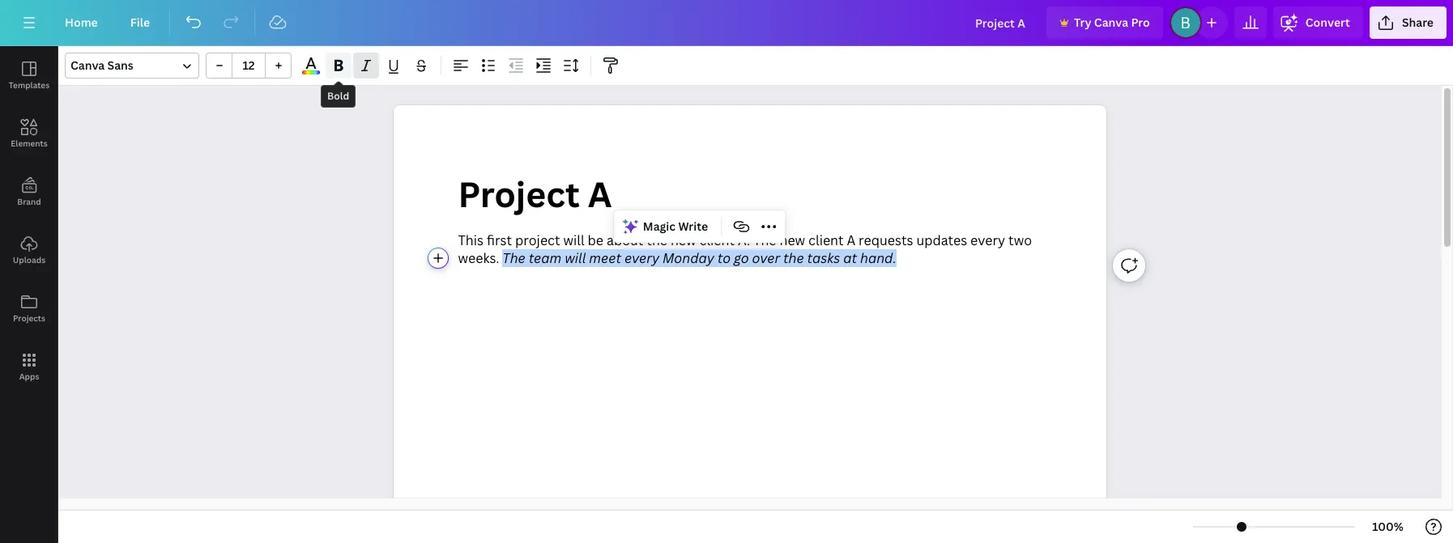 Task type: locate. For each thing, give the bounding box(es) containing it.
every down about
[[625, 250, 660, 268]]

tasks
[[808, 250, 841, 268]]

over
[[752, 250, 780, 268]]

a up at on the top right of the page
[[847, 232, 856, 249]]

0 vertical spatial canva
[[1095, 15, 1129, 30]]

1 client from the left
[[700, 232, 735, 249]]

canva inside button
[[1095, 15, 1129, 30]]

every
[[971, 232, 1006, 249], [625, 250, 660, 268]]

the
[[754, 232, 777, 249], [503, 250, 526, 268]]

the up over
[[754, 232, 777, 249]]

sans
[[107, 58, 134, 73]]

1 vertical spatial the
[[784, 250, 804, 268]]

1 horizontal spatial client
[[809, 232, 844, 249]]

the inside this first project will be about the new client a. the new client a requests updates every two weeks.
[[647, 232, 668, 249]]

1 horizontal spatial the
[[754, 232, 777, 249]]

will left be
[[564, 232, 585, 249]]

project
[[458, 170, 580, 217]]

the right over
[[784, 250, 804, 268]]

updates
[[917, 232, 968, 249]]

None text field
[[393, 105, 1106, 544]]

about
[[607, 232, 644, 249]]

the right about
[[647, 232, 668, 249]]

– – number field
[[237, 58, 260, 73]]

client up tasks
[[809, 232, 844, 249]]

hand.
[[861, 250, 897, 268]]

1 vertical spatial every
[[625, 250, 660, 268]]

canva
[[1095, 15, 1129, 30], [70, 58, 105, 73]]

this
[[458, 232, 484, 249]]

0 vertical spatial every
[[971, 232, 1006, 249]]

every inside this first project will be about the new client a. the new client a requests updates every two weeks.
[[971, 232, 1006, 249]]

0 horizontal spatial client
[[700, 232, 735, 249]]

none text field containing project a
[[393, 105, 1106, 544]]

a up be
[[588, 170, 612, 217]]

projects button
[[0, 280, 58, 338]]

new
[[671, 232, 697, 249], [780, 232, 806, 249]]

canva inside popup button
[[70, 58, 105, 73]]

two
[[1009, 232, 1032, 249]]

0 horizontal spatial canva
[[70, 58, 105, 73]]

write
[[679, 219, 708, 234]]

the inside this first project will be about the new client a. the new client a requests updates every two weeks.
[[754, 232, 777, 249]]

1 horizontal spatial a
[[847, 232, 856, 249]]

0 vertical spatial will
[[564, 232, 585, 249]]

share
[[1403, 15, 1434, 30]]

the down "first"
[[503, 250, 526, 268]]

color range image
[[302, 71, 320, 75]]

2 client from the left
[[809, 232, 844, 249]]

a
[[588, 170, 612, 217], [847, 232, 856, 249]]

1 vertical spatial the
[[503, 250, 526, 268]]

100%
[[1373, 519, 1404, 535]]

the
[[647, 232, 668, 249], [784, 250, 804, 268]]

magic write button
[[617, 214, 715, 240]]

canva right try in the right top of the page
[[1095, 15, 1129, 30]]

will left the meet
[[565, 250, 586, 268]]

canva sans button
[[65, 53, 199, 79]]

0 vertical spatial the
[[647, 232, 668, 249]]

group
[[206, 53, 292, 79]]

will
[[564, 232, 585, 249], [565, 250, 586, 268]]

1 horizontal spatial new
[[780, 232, 806, 249]]

0 horizontal spatial the
[[647, 232, 668, 249]]

canva sans
[[70, 58, 134, 73]]

projects
[[13, 313, 45, 324]]

new up over
[[780, 232, 806, 249]]

the team will meet every monday to go over the tasks at hand.
[[503, 250, 897, 268]]

requests
[[859, 232, 914, 249]]

elements
[[11, 138, 48, 149]]

every left two
[[971, 232, 1006, 249]]

new up monday
[[671, 232, 697, 249]]

share button
[[1370, 6, 1447, 39]]

client
[[700, 232, 735, 249], [809, 232, 844, 249]]

weeks.
[[458, 250, 499, 268]]

1 vertical spatial canva
[[70, 58, 105, 73]]

1 horizontal spatial canva
[[1095, 15, 1129, 30]]

file button
[[117, 6, 163, 39]]

0 vertical spatial the
[[754, 232, 777, 249]]

this first project will be about the new client a. the new client a requests updates every two weeks.
[[458, 232, 1036, 268]]

0 vertical spatial a
[[588, 170, 612, 217]]

client up to
[[700, 232, 735, 249]]

canva left sans at the top
[[70, 58, 105, 73]]

1 vertical spatial a
[[847, 232, 856, 249]]

1 horizontal spatial the
[[784, 250, 804, 268]]

0 horizontal spatial new
[[671, 232, 697, 249]]

magic
[[643, 219, 676, 234]]

1 horizontal spatial every
[[971, 232, 1006, 249]]



Task type: describe. For each thing, give the bounding box(es) containing it.
meet
[[589, 250, 621, 268]]

a inside this first project will be about the new client a. the new client a requests updates every two weeks.
[[847, 232, 856, 249]]

team
[[529, 250, 562, 268]]

file
[[130, 15, 150, 30]]

home link
[[52, 6, 111, 39]]

apps
[[19, 371, 39, 382]]

at
[[844, 250, 857, 268]]

main menu bar
[[0, 0, 1454, 46]]

0 horizontal spatial a
[[588, 170, 612, 217]]

100% button
[[1362, 515, 1415, 540]]

to
[[718, 250, 731, 268]]

convert button
[[1274, 6, 1364, 39]]

try canva pro button
[[1047, 6, 1163, 39]]

side panel tab list
[[0, 46, 58, 396]]

try
[[1074, 15, 1092, 30]]

0 horizontal spatial every
[[625, 250, 660, 268]]

pro
[[1132, 15, 1150, 30]]

bold
[[327, 89, 349, 103]]

home
[[65, 15, 98, 30]]

apps button
[[0, 338, 58, 396]]

templates
[[9, 79, 50, 91]]

Design title text field
[[963, 6, 1040, 39]]

a.
[[738, 232, 750, 249]]

magic write
[[643, 219, 708, 234]]

2 new from the left
[[780, 232, 806, 249]]

try canva pro
[[1074, 15, 1150, 30]]

convert
[[1306, 15, 1351, 30]]

will inside this first project will be about the new client a. the new client a requests updates every two weeks.
[[564, 232, 585, 249]]

brand
[[17, 196, 41, 207]]

monday
[[663, 250, 715, 268]]

0 horizontal spatial the
[[503, 250, 526, 268]]

be
[[588, 232, 604, 249]]

1 vertical spatial will
[[565, 250, 586, 268]]

1 new from the left
[[671, 232, 697, 249]]

templates button
[[0, 46, 58, 105]]

elements button
[[0, 105, 58, 163]]

go
[[734, 250, 749, 268]]

brand button
[[0, 163, 58, 221]]

project
[[515, 232, 560, 249]]

uploads button
[[0, 221, 58, 280]]

uploads
[[13, 254, 46, 266]]

first
[[487, 232, 512, 249]]

project a
[[458, 170, 612, 217]]



Task type: vqa. For each thing, say whether or not it's contained in the screenshot.
Magic
yes



